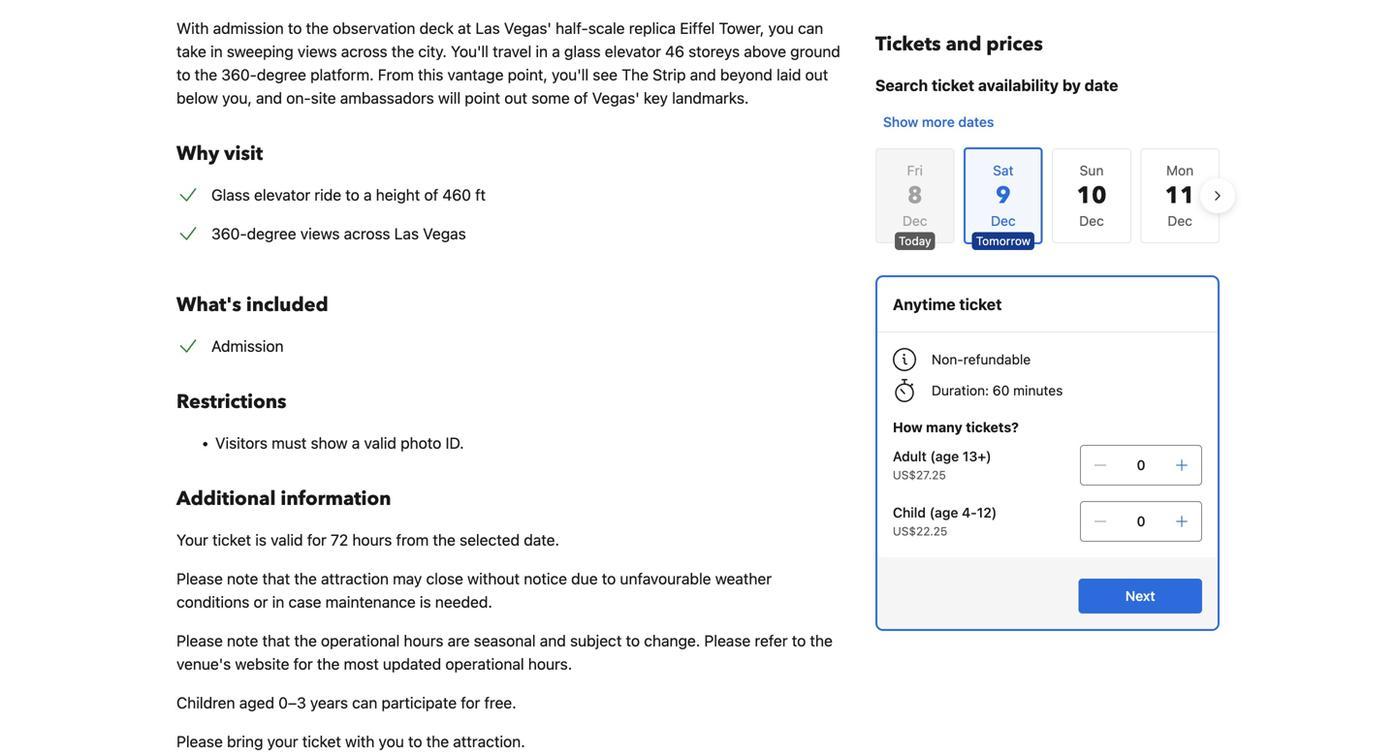 Task type: describe. For each thing, give the bounding box(es) containing it.
maintenance
[[326, 593, 416, 612]]

note for case
[[227, 570, 258, 588]]

subject
[[570, 632, 622, 650]]

to down take
[[177, 65, 191, 84]]

site
[[311, 89, 336, 107]]

1 horizontal spatial out
[[806, 65, 829, 84]]

the down case
[[294, 632, 317, 650]]

0 horizontal spatial vegas'
[[504, 19, 552, 37]]

1 horizontal spatial vegas'
[[592, 89, 640, 107]]

(age for adult
[[931, 449, 960, 465]]

360- inside with admission to the observation deck at las vegas' half-scale replica eiffel tower, you can take in sweeping views across the city. you'll travel in a glass elevator 46 storeys above ground to the 360-degree platform. from this vantage point, you'll see the strip and beyond laid out below you, and on-site ambassadors will point out some of vegas' key landmarks.
[[221, 65, 257, 84]]

0 horizontal spatial a
[[352, 434, 360, 453]]

in inside please note that the attraction may close without notice due to unfavourable weather conditions or in case maintenance is needed.
[[272, 593, 284, 612]]

visitors must show a valid photo id.
[[215, 434, 464, 453]]

what's included
[[177, 292, 329, 319]]

how many tickets?
[[893, 420, 1019, 436]]

your ticket is valid for 72 hours from the selected date.
[[177, 531, 560, 550]]

how
[[893, 420, 923, 436]]

0 horizontal spatial can
[[352, 694, 378, 712]]

and left prices
[[946, 31, 982, 58]]

mon 11 dec
[[1166, 162, 1196, 229]]

with
[[177, 19, 209, 37]]

2 horizontal spatial in
[[536, 42, 548, 61]]

1 vertical spatial operational
[[446, 655, 524, 674]]

tower,
[[719, 19, 765, 37]]

visit
[[224, 141, 263, 167]]

landmarks.
[[672, 89, 749, 107]]

are
[[448, 632, 470, 650]]

0 vertical spatial operational
[[321, 632, 400, 650]]

360-degree views across las vegas
[[211, 225, 466, 243]]

information
[[281, 486, 391, 513]]

(age for child
[[930, 505, 959, 521]]

please for please note that the operational hours are seasonal and subject to change. please refer to the venue's website for the most updated operational hours.
[[177, 632, 223, 650]]

0 for child (age 4-12)
[[1137, 514, 1146, 530]]

and up landmarks.
[[690, 65, 717, 84]]

460
[[443, 186, 471, 204]]

on-
[[286, 89, 311, 107]]

fri 8 dec today
[[899, 162, 932, 248]]

may
[[393, 570, 422, 588]]

change.
[[644, 632, 701, 650]]

please note that the attraction may close without notice due to unfavourable weather conditions or in case maintenance is needed.
[[177, 570, 772, 612]]

degree inside with admission to the observation deck at las vegas' half-scale replica eiffel tower, you can take in sweeping views across the city. you'll travel in a glass elevator 46 storeys above ground to the 360-degree platform. from this vantage point, you'll see the strip and beyond laid out below you, and on-site ambassadors will point out some of vegas' key landmarks.
[[257, 65, 306, 84]]

your
[[267, 733, 298, 751]]

hours inside please note that the operational hours are seasonal and subject to change. please refer to the venue's website for the most updated operational hours.
[[404, 632, 444, 650]]

tickets and prices
[[876, 31, 1044, 58]]

11
[[1166, 180, 1196, 212]]

2 vertical spatial for
[[461, 694, 480, 712]]

the left most
[[317, 655, 340, 674]]

why
[[177, 141, 219, 167]]

beyond
[[721, 65, 773, 84]]

note for venue's
[[227, 632, 258, 650]]

0 horizontal spatial hours
[[352, 531, 392, 550]]

tickets
[[876, 31, 942, 58]]

ticket for search
[[932, 76, 975, 95]]

with
[[345, 733, 375, 751]]

next button
[[1079, 579, 1203, 614]]

1 vertical spatial 360-
[[211, 225, 247, 243]]

show more dates
[[884, 114, 995, 130]]

the right from
[[433, 531, 456, 550]]

due
[[572, 570, 598, 588]]

that for case
[[262, 570, 290, 588]]

selected
[[460, 531, 520, 550]]

12)
[[977, 505, 997, 521]]

anytime
[[893, 295, 956, 314]]

date.
[[524, 531, 560, 550]]

and inside please note that the operational hours are seasonal and subject to change. please refer to the venue's website for the most updated operational hours.
[[540, 632, 566, 650]]

take
[[177, 42, 206, 61]]

deck
[[420, 19, 454, 37]]

ambassadors
[[340, 89, 434, 107]]

conditions
[[177, 593, 250, 612]]

0 horizontal spatial elevator
[[254, 186, 311, 204]]

to right subject
[[626, 632, 640, 650]]

you,
[[222, 89, 252, 107]]

and left on-
[[256, 89, 282, 107]]

point,
[[508, 65, 548, 84]]

strip
[[653, 65, 686, 84]]

at
[[458, 19, 472, 37]]

60
[[993, 383, 1010, 399]]

1 vertical spatial across
[[344, 225, 390, 243]]

height
[[376, 186, 420, 204]]

you'll
[[451, 42, 489, 61]]

this
[[418, 65, 444, 84]]

please note that the operational hours are seasonal and subject to change. please refer to the venue's website for the most updated operational hours.
[[177, 632, 833, 674]]

included
[[246, 292, 329, 319]]

for inside please note that the operational hours are seasonal and subject to change. please refer to the venue's website for the most updated operational hours.
[[294, 655, 313, 674]]

sun
[[1080, 162, 1104, 178]]

from
[[378, 65, 414, 84]]

see
[[593, 65, 618, 84]]

photo
[[401, 434, 442, 453]]

you'll
[[552, 65, 589, 84]]

glass
[[564, 42, 601, 61]]

glass
[[211, 186, 250, 204]]

next
[[1126, 588, 1156, 604]]

tickets?
[[966, 420, 1019, 436]]

46
[[666, 42, 685, 61]]

hours.
[[528, 655, 572, 674]]

1 vertical spatial las
[[394, 225, 419, 243]]

visitors
[[215, 434, 268, 453]]

ticket left with
[[302, 733, 341, 751]]

admission
[[213, 19, 284, 37]]

city.
[[418, 42, 447, 61]]

10
[[1077, 180, 1107, 212]]

0 horizontal spatial you
[[379, 733, 404, 751]]

half-
[[556, 19, 589, 37]]

weather
[[716, 570, 772, 588]]

date
[[1085, 76, 1119, 95]]

a inside with admission to the observation deck at las vegas' half-scale replica eiffel tower, you can take in sweeping views across the city. you'll travel in a glass elevator 46 storeys above ground to the 360-degree platform. from this vantage point, you'll see the strip and beyond laid out below you, and on-site ambassadors will point out some of vegas' key landmarks.
[[552, 42, 560, 61]]

updated
[[383, 655, 442, 674]]

restrictions
[[177, 389, 287, 416]]

0 horizontal spatial out
[[505, 89, 528, 107]]

ft
[[475, 186, 486, 204]]

observation
[[333, 19, 416, 37]]

refer
[[755, 632, 788, 650]]

or
[[254, 593, 268, 612]]

child
[[893, 505, 926, 521]]



Task type: vqa. For each thing, say whether or not it's contained in the screenshot.
Read more for " Didn't have time for breakfast. The dining in Wilde was very cozy and classy. The bartender made a fabulous'Manhattan cocktail.
no



Task type: locate. For each thing, give the bounding box(es) containing it.
the down participate
[[427, 733, 449, 751]]

2 vertical spatial a
[[352, 434, 360, 453]]

0 vertical spatial a
[[552, 42, 560, 61]]

additional information
[[177, 486, 391, 513]]

bring
[[227, 733, 263, 751]]

please down children
[[177, 733, 223, 751]]

0 vertical spatial note
[[227, 570, 258, 588]]

must
[[272, 434, 307, 453]]

child (age 4-12) us$22.25
[[893, 505, 997, 538]]

across down glass elevator ride to a height of 460 ft at the top left
[[344, 225, 390, 243]]

region
[[860, 140, 1236, 252]]

1 vertical spatial views
[[300, 225, 340, 243]]

years
[[310, 694, 348, 712]]

note
[[227, 570, 258, 588], [227, 632, 258, 650]]

anytime ticket
[[893, 295, 1002, 314]]

adult
[[893, 449, 927, 465]]

4-
[[962, 505, 977, 521]]

1 vertical spatial hours
[[404, 632, 444, 650]]

without
[[468, 570, 520, 588]]

views down ride
[[300, 225, 340, 243]]

that inside please note that the attraction may close without notice due to unfavourable weather conditions or in case maintenance is needed.
[[262, 570, 290, 588]]

that up website
[[262, 632, 290, 650]]

degree down glass
[[247, 225, 296, 243]]

1 vertical spatial valid
[[271, 531, 303, 550]]

the up case
[[294, 570, 317, 588]]

a left glass
[[552, 42, 560, 61]]

ticket right your
[[212, 531, 251, 550]]

from
[[396, 531, 429, 550]]

degree up on-
[[257, 65, 306, 84]]

note up website
[[227, 632, 258, 650]]

ticket for anytime
[[960, 295, 1002, 314]]

ride
[[315, 186, 342, 204]]

(age left 4-
[[930, 505, 959, 521]]

1 vertical spatial (age
[[930, 505, 959, 521]]

2 note from the top
[[227, 632, 258, 650]]

1 vertical spatial can
[[352, 694, 378, 712]]

valid
[[364, 434, 397, 453], [271, 531, 303, 550]]

1 horizontal spatial elevator
[[605, 42, 661, 61]]

availability
[[979, 76, 1059, 95]]

scale
[[589, 19, 625, 37]]

1 horizontal spatial a
[[364, 186, 372, 204]]

1 vertical spatial is
[[420, 593, 431, 612]]

0 vertical spatial you
[[769, 19, 794, 37]]

vegas' down the see
[[592, 89, 640, 107]]

hours right 72
[[352, 531, 392, 550]]

ticket up the show more dates
[[932, 76, 975, 95]]

0 horizontal spatial valid
[[271, 531, 303, 550]]

show
[[884, 114, 919, 130]]

hours
[[352, 531, 392, 550], [404, 632, 444, 650]]

duration:
[[932, 383, 990, 399]]

non-refundable
[[932, 352, 1031, 368]]

degree
[[257, 65, 306, 84], [247, 225, 296, 243]]

0 vertical spatial of
[[574, 89, 588, 107]]

note up or
[[227, 570, 258, 588]]

2 0 from the top
[[1137, 514, 1146, 530]]

and
[[946, 31, 982, 58], [690, 65, 717, 84], [256, 89, 282, 107], [540, 632, 566, 650]]

2 that from the top
[[262, 632, 290, 650]]

prices
[[987, 31, 1044, 58]]

0 vertical spatial valid
[[364, 434, 397, 453]]

in up point,
[[536, 42, 548, 61]]

1 dec from the left
[[903, 213, 928, 229]]

can
[[798, 19, 824, 37], [352, 694, 378, 712]]

1 horizontal spatial hours
[[404, 632, 444, 650]]

eiffel
[[680, 19, 715, 37]]

1 vertical spatial 0
[[1137, 514, 1146, 530]]

0 vertical spatial (age
[[931, 449, 960, 465]]

attraction.
[[453, 733, 525, 751]]

dec inside sun 10 dec
[[1080, 213, 1105, 229]]

360- down glass
[[211, 225, 247, 243]]

for left 72
[[307, 531, 327, 550]]

the
[[622, 65, 649, 84]]

to right due at the left of the page
[[602, 570, 616, 588]]

0 vertical spatial for
[[307, 531, 327, 550]]

venue's
[[177, 655, 231, 674]]

2 dec from the left
[[1080, 213, 1105, 229]]

0 horizontal spatial in
[[211, 42, 223, 61]]

(age inside child (age 4-12) us$22.25
[[930, 505, 959, 521]]

below
[[177, 89, 218, 107]]

please for please note that the attraction may close without notice due to unfavourable weather conditions or in case maintenance is needed.
[[177, 570, 223, 588]]

1 vertical spatial degree
[[247, 225, 296, 243]]

72
[[331, 531, 348, 550]]

additional
[[177, 486, 276, 513]]

is down additional information
[[255, 531, 267, 550]]

8
[[908, 180, 923, 212]]

to up 'sweeping'
[[288, 19, 302, 37]]

las right at
[[476, 19, 500, 37]]

1 horizontal spatial las
[[476, 19, 500, 37]]

1 that from the top
[[262, 570, 290, 588]]

0 vertical spatial is
[[255, 531, 267, 550]]

dec inside mon 11 dec
[[1168, 213, 1193, 229]]

0 horizontal spatial of
[[424, 186, 439, 204]]

0 vertical spatial across
[[341, 42, 388, 61]]

you inside with admission to the observation deck at las vegas' half-scale replica eiffel tower, you can take in sweeping views across the city. you'll travel in a glass elevator 46 storeys above ground to the 360-degree platform. from this vantage point, you'll see the strip and beyond laid out below you, and on-site ambassadors will point out some of vegas' key landmarks.
[[769, 19, 794, 37]]

what's
[[177, 292, 241, 319]]

us$27.25
[[893, 469, 946, 482]]

0 horizontal spatial is
[[255, 531, 267, 550]]

0 vertical spatial that
[[262, 570, 290, 588]]

admission
[[211, 337, 284, 356]]

views inside with admission to the observation deck at las vegas' half-scale replica eiffel tower, you can take in sweeping views across the city. you'll travel in a glass elevator 46 storeys above ground to the 360-degree platform. from this vantage point, you'll see the strip and beyond laid out below you, and on-site ambassadors will point out some of vegas' key landmarks.
[[298, 42, 337, 61]]

children aged 0–3 years can participate for free.
[[177, 694, 517, 712]]

1 vertical spatial out
[[505, 89, 528, 107]]

case
[[289, 593, 322, 612]]

of down you'll at the left top of the page
[[574, 89, 588, 107]]

0 vertical spatial 360-
[[221, 65, 257, 84]]

0 horizontal spatial las
[[394, 225, 419, 243]]

elevator up the
[[605, 42, 661, 61]]

dec down 10
[[1080, 213, 1105, 229]]

that for venue's
[[262, 632, 290, 650]]

you up above
[[769, 19, 794, 37]]

across inside with admission to the observation deck at las vegas' half-scale replica eiffel tower, you can take in sweeping views across the city. you'll travel in a glass elevator 46 storeys above ground to the 360-degree platform. from this vantage point, you'll see the strip and beyond laid out below you, and on-site ambassadors will point out some of vegas' key landmarks.
[[341, 42, 388, 61]]

views up platform.
[[298, 42, 337, 61]]

dec inside fri 8 dec today
[[903, 213, 928, 229]]

1 horizontal spatial valid
[[364, 434, 397, 453]]

note inside please note that the operational hours are seasonal and subject to change. please refer to the venue's website for the most updated operational hours.
[[227, 632, 258, 650]]

the up from
[[392, 42, 414, 61]]

in right take
[[211, 42, 223, 61]]

the up platform.
[[306, 19, 329, 37]]

1 vertical spatial of
[[424, 186, 439, 204]]

operational up most
[[321, 632, 400, 650]]

point
[[465, 89, 501, 107]]

some
[[532, 89, 570, 107]]

(age inside adult (age 13+) us$27.25
[[931, 449, 960, 465]]

360- up the you,
[[221, 65, 257, 84]]

elevator inside with admission to the observation deck at las vegas' half-scale replica eiffel tower, you can take in sweeping views across the city. you'll travel in a glass elevator 46 storeys above ground to the 360-degree platform. from this vantage point, you'll see the strip and beyond laid out below you, and on-site ambassadors will point out some of vegas' key landmarks.
[[605, 42, 661, 61]]

needed.
[[435, 593, 493, 612]]

(age down many
[[931, 449, 960, 465]]

today
[[899, 234, 932, 248]]

dec for 10
[[1080, 213, 1105, 229]]

to inside please note that the attraction may close without notice due to unfavourable weather conditions or in case maintenance is needed.
[[602, 570, 616, 588]]

0 vertical spatial views
[[298, 42, 337, 61]]

that inside please note that the operational hours are seasonal and subject to change. please refer to the venue's website for the most updated operational hours.
[[262, 632, 290, 650]]

1 horizontal spatial is
[[420, 593, 431, 612]]

can right the years at the left
[[352, 694, 378, 712]]

region containing 8
[[860, 140, 1236, 252]]

las left vegas
[[394, 225, 419, 243]]

will
[[438, 89, 461, 107]]

show
[[311, 434, 348, 453]]

dec for 11
[[1168, 213, 1193, 229]]

valid down additional information
[[271, 531, 303, 550]]

is inside please note that the attraction may close without notice due to unfavourable weather conditions or in case maintenance is needed.
[[420, 593, 431, 612]]

1 horizontal spatial you
[[769, 19, 794, 37]]

you
[[769, 19, 794, 37], [379, 733, 404, 751]]

in right or
[[272, 593, 284, 612]]

a left 'height'
[[364, 186, 372, 204]]

0 vertical spatial can
[[798, 19, 824, 37]]

0 vertical spatial elevator
[[605, 42, 661, 61]]

1 note from the top
[[227, 570, 258, 588]]

can inside with admission to the observation deck at las vegas' half-scale replica eiffel tower, you can take in sweeping views across the city. you'll travel in a glass elevator 46 storeys above ground to the 360-degree platform. from this vantage point, you'll see the strip and beyond laid out below you, and on-site ambassadors will point out some of vegas' key landmarks.
[[798, 19, 824, 37]]

0 for adult (age 13+)
[[1137, 457, 1146, 473]]

please for please bring your ticket with you to the attraction.
[[177, 733, 223, 751]]

to right refer
[[792, 632, 806, 650]]

valid left photo
[[364, 434, 397, 453]]

platform.
[[310, 65, 374, 84]]

elevator left ride
[[254, 186, 311, 204]]

search
[[876, 76, 928, 95]]

replica
[[629, 19, 676, 37]]

for left free.
[[461, 694, 480, 712]]

ticket up non-refundable
[[960, 295, 1002, 314]]

children
[[177, 694, 235, 712]]

of left 460
[[424, 186, 439, 204]]

glass elevator ride to a height of 460 ft
[[211, 186, 486, 204]]

1 horizontal spatial operational
[[446, 655, 524, 674]]

1 horizontal spatial dec
[[1080, 213, 1105, 229]]

1 horizontal spatial of
[[574, 89, 588, 107]]

of inside with admission to the observation deck at las vegas' half-scale replica eiffel tower, you can take in sweeping views across the city. you'll travel in a glass elevator 46 storeys above ground to the 360-degree platform. from this vantage point, you'll see the strip and beyond laid out below you, and on-site ambassadors will point out some of vegas' key landmarks.
[[574, 89, 588, 107]]

hours up updated
[[404, 632, 444, 650]]

key
[[644, 89, 668, 107]]

you right with
[[379, 733, 404, 751]]

1 vertical spatial for
[[294, 655, 313, 674]]

the inside please note that the attraction may close without notice due to unfavourable weather conditions or in case maintenance is needed.
[[294, 570, 317, 588]]

note inside please note that the attraction may close without notice due to unfavourable weather conditions or in case maintenance is needed.
[[227, 570, 258, 588]]

dates
[[959, 114, 995, 130]]

out
[[806, 65, 829, 84], [505, 89, 528, 107]]

unfavourable
[[620, 570, 712, 588]]

of
[[574, 89, 588, 107], [424, 186, 439, 204]]

0 vertical spatial out
[[806, 65, 829, 84]]

for up 0–3
[[294, 655, 313, 674]]

the up below
[[195, 65, 217, 84]]

notice
[[524, 570, 567, 588]]

dec down 11
[[1168, 213, 1193, 229]]

a right "show"
[[352, 434, 360, 453]]

many
[[926, 420, 963, 436]]

1 vertical spatial note
[[227, 632, 258, 650]]

non-
[[932, 352, 964, 368]]

across down observation
[[341, 42, 388, 61]]

1 vertical spatial vegas'
[[592, 89, 640, 107]]

1 0 from the top
[[1137, 457, 1146, 473]]

360-
[[221, 65, 257, 84], [211, 225, 247, 243]]

las
[[476, 19, 500, 37], [394, 225, 419, 243]]

las inside with admission to the observation deck at las vegas' half-scale replica eiffel tower, you can take in sweeping views across the city. you'll travel in a glass elevator 46 storeys above ground to the 360-degree platform. from this vantage point, you'll see the strip and beyond laid out below you, and on-site ambassadors will point out some of vegas' key landmarks.
[[476, 19, 500, 37]]

please up conditions at left
[[177, 570, 223, 588]]

to down participate
[[408, 733, 422, 751]]

out down point,
[[505, 89, 528, 107]]

dec up today
[[903, 213, 928, 229]]

please inside please note that the attraction may close without notice due to unfavourable weather conditions or in case maintenance is needed.
[[177, 570, 223, 588]]

us$22.25
[[893, 525, 948, 538]]

can up ground
[[798, 19, 824, 37]]

why visit
[[177, 141, 263, 167]]

the right refer
[[810, 632, 833, 650]]

please up venue's
[[177, 632, 223, 650]]

0 vertical spatial hours
[[352, 531, 392, 550]]

operational down the seasonal
[[446, 655, 524, 674]]

duration: 60 minutes
[[932, 383, 1063, 399]]

mon
[[1167, 162, 1194, 178]]

3 dec from the left
[[1168, 213, 1193, 229]]

1 vertical spatial a
[[364, 186, 372, 204]]

out down ground
[[806, 65, 829, 84]]

2 horizontal spatial dec
[[1168, 213, 1193, 229]]

seasonal
[[474, 632, 536, 650]]

vantage
[[448, 65, 504, 84]]

0 vertical spatial las
[[476, 19, 500, 37]]

a
[[552, 42, 560, 61], [364, 186, 372, 204], [352, 434, 360, 453]]

1 horizontal spatial can
[[798, 19, 824, 37]]

sweeping
[[227, 42, 294, 61]]

vegas' up travel
[[504, 19, 552, 37]]

please left refer
[[705, 632, 751, 650]]

is down may
[[420, 593, 431, 612]]

travel
[[493, 42, 532, 61]]

and up hours.
[[540, 632, 566, 650]]

0 vertical spatial degree
[[257, 65, 306, 84]]

1 horizontal spatial in
[[272, 593, 284, 612]]

0 horizontal spatial dec
[[903, 213, 928, 229]]

0 vertical spatial 0
[[1137, 457, 1146, 473]]

(age
[[931, 449, 960, 465], [930, 505, 959, 521]]

0 horizontal spatial operational
[[321, 632, 400, 650]]

to right ride
[[346, 186, 360, 204]]

1 vertical spatial that
[[262, 632, 290, 650]]

1 vertical spatial elevator
[[254, 186, 311, 204]]

2 horizontal spatial a
[[552, 42, 560, 61]]

above
[[744, 42, 787, 61]]

that
[[262, 570, 290, 588], [262, 632, 290, 650]]

participate
[[382, 694, 457, 712]]

that up or
[[262, 570, 290, 588]]

1 vertical spatial you
[[379, 733, 404, 751]]

ticket for your
[[212, 531, 251, 550]]

0 vertical spatial vegas'
[[504, 19, 552, 37]]

dec for 8
[[903, 213, 928, 229]]



